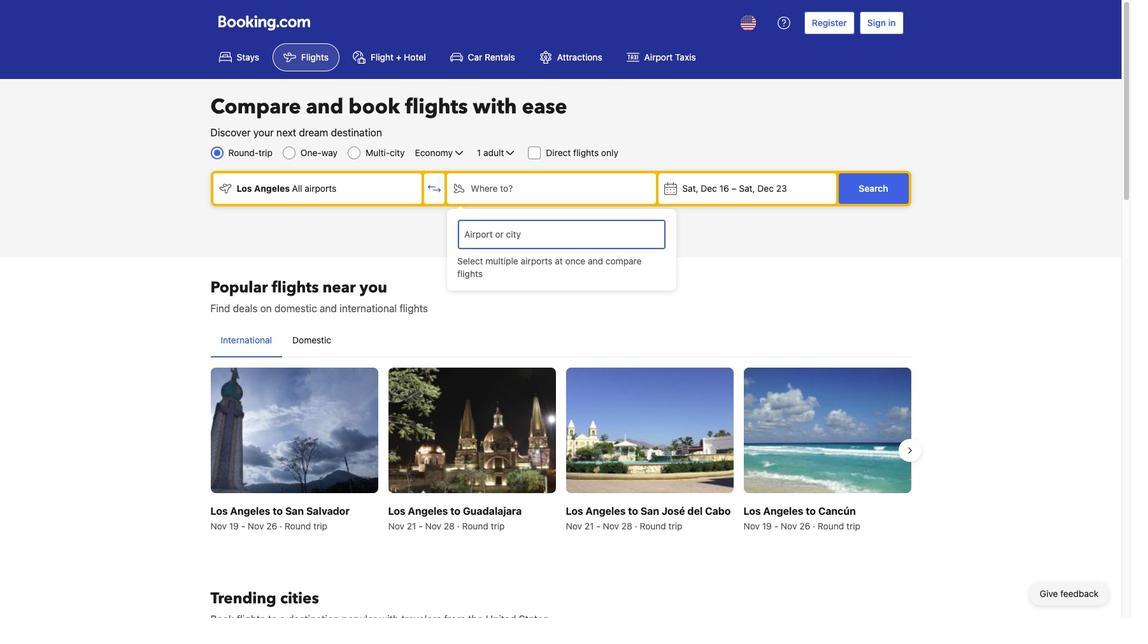 Task type: describe. For each thing, give the bounding box(es) containing it.
angeles for los angeles to san salvador
[[230, 506, 270, 517]]

2 sat, from the left
[[739, 183, 756, 194]]

book
[[349, 93, 400, 121]]

19 inside los angeles to san salvador nov 19 - nov 26 · round trip
[[229, 521, 239, 532]]

register
[[812, 17, 848, 28]]

where to?
[[471, 183, 513, 194]]

0 vertical spatial airports
[[305, 183, 337, 194]]

guadalajara
[[463, 506, 522, 517]]

international button
[[211, 324, 282, 357]]

multiple
[[486, 256, 519, 266]]

international
[[340, 303, 397, 314]]

cancún
[[819, 506, 856, 517]]

airport
[[645, 52, 673, 62]]

1
[[477, 147, 481, 158]]

multi-
[[366, 147, 390, 158]]

cabo
[[706, 506, 731, 517]]

1 adult button
[[476, 145, 518, 161]]

where to? button
[[448, 173, 657, 204]]

select multiple airports at once and compare flights
[[458, 256, 642, 279]]

all
[[292, 183, 302, 194]]

find
[[211, 303, 230, 314]]

- inside los angeles to cancún nov 19 - nov 26 · round trip
[[775, 521, 779, 532]]

flight
[[371, 52, 394, 62]]

compare
[[211, 93, 301, 121]]

domestic button
[[282, 324, 342, 357]]

and inside select multiple airports at once and compare flights
[[588, 256, 604, 266]]

flight + hotel
[[371, 52, 426, 62]]

car
[[468, 52, 483, 62]]

only
[[602, 147, 619, 158]]

your
[[254, 127, 274, 138]]

trip inside los angeles to guadalajara nov 21 - nov 28 · round trip
[[491, 521, 505, 532]]

los for los angeles to san salvador
[[211, 506, 228, 517]]

near
[[323, 277, 356, 298]]

21 inside los angeles to san josé del cabo nov 21 - nov 28 · round trip
[[585, 521, 594, 532]]

trip inside los angeles to cancún nov 19 - nov 26 · round trip
[[847, 521, 861, 532]]

sign in link
[[860, 11, 904, 34]]

direct
[[546, 147, 571, 158]]

7 nov from the left
[[744, 521, 760, 532]]

- inside los angeles to san josé del cabo nov 21 - nov 28 · round trip
[[597, 521, 601, 532]]

stays link
[[208, 43, 270, 71]]

in
[[889, 17, 896, 28]]

8 nov from the left
[[781, 521, 798, 532]]

airports inside select multiple airports at once and compare flights
[[521, 256, 553, 266]]

on
[[260, 303, 272, 314]]

+
[[396, 52, 402, 62]]

salvador
[[306, 506, 350, 517]]

2 nov from the left
[[248, 521, 264, 532]]

tab list containing international
[[211, 324, 912, 358]]

flights right the international at the left of the page
[[400, 303, 428, 314]]

sat, dec 16 – sat, dec 23
[[683, 183, 788, 194]]

· inside los angeles to san josé del cabo nov 21 - nov 28 · round trip
[[635, 521, 638, 532]]

1 sat, from the left
[[683, 183, 699, 194]]

car rentals link
[[439, 43, 526, 71]]

round-
[[228, 147, 259, 158]]

destination
[[331, 127, 382, 138]]

4 nov from the left
[[425, 521, 442, 532]]

flights up domestic at left
[[272, 277, 319, 298]]

airport taxis link
[[616, 43, 707, 71]]

give feedback button
[[1030, 583, 1110, 605]]

2 dec from the left
[[758, 183, 774, 194]]

6 nov from the left
[[603, 521, 619, 532]]

attractions link
[[529, 43, 614, 71]]

economy
[[415, 147, 453, 158]]

los angeles to san josé del cabo nov 21 - nov 28 · round trip
[[566, 506, 731, 532]]

where
[[471, 183, 498, 194]]

los for los angeles to cancún
[[744, 506, 761, 517]]

trip down your
[[259, 147, 273, 158]]

popular
[[211, 277, 268, 298]]

· inside los angeles to cancún nov 19 - nov 26 · round trip
[[813, 521, 816, 532]]

los angeles to guadalajara nov 21 - nov 28 · round trip
[[388, 506, 522, 532]]

search
[[859, 183, 889, 194]]

region containing los angeles to san salvador
[[200, 363, 922, 538]]

sign
[[868, 17, 887, 28]]

round inside los angeles to san josé del cabo nov 21 - nov 28 · round trip
[[640, 521, 667, 532]]

once
[[566, 256, 586, 266]]

popular flights near you find deals on domestic and international flights
[[211, 277, 428, 314]]

select
[[458, 256, 483, 266]]

josé
[[662, 506, 686, 517]]

trending cities
[[211, 588, 319, 609]]



Task type: locate. For each thing, give the bounding box(es) containing it.
los for los angeles to san josé del cabo
[[566, 506, 584, 517]]

one-way
[[301, 147, 338, 158]]

1 21 from the left
[[407, 521, 416, 532]]

4 to from the left
[[806, 506, 816, 517]]

21 inside los angeles to guadalajara nov 21 - nov 28 · round trip
[[407, 521, 416, 532]]

round down cancún on the right
[[818, 521, 845, 532]]

los inside los angeles to cancún nov 19 - nov 26 · round trip
[[744, 506, 761, 517]]

angeles for los angeles to guadalajara
[[408, 506, 448, 517]]

28 inside los angeles to san josé del cabo nov 21 - nov 28 · round trip
[[622, 521, 633, 532]]

city
[[390, 147, 405, 158]]

to for 21
[[451, 506, 461, 517]]

attractions
[[558, 52, 603, 62]]

1 horizontal spatial sat,
[[739, 183, 756, 194]]

round inside los angeles to guadalajara nov 21 - nov 28 · round trip
[[462, 521, 489, 532]]

los inside los angeles to san josé del cabo nov 21 - nov 28 · round trip
[[566, 506, 584, 517]]

taxis
[[676, 52, 696, 62]]

round inside los angeles to san salvador nov 19 - nov 26 · round trip
[[285, 521, 311, 532]]

· inside los angeles to guadalajara nov 21 - nov 28 · round trip
[[457, 521, 460, 532]]

2 21 from the left
[[585, 521, 594, 532]]

1 26 from the left
[[267, 521, 277, 532]]

cities
[[280, 588, 319, 609]]

and up dream
[[306, 93, 344, 121]]

adult
[[484, 147, 504, 158]]

-
[[241, 521, 245, 532], [419, 521, 423, 532], [597, 521, 601, 532], [775, 521, 779, 532]]

sat,
[[683, 183, 699, 194], [739, 183, 756, 194]]

los inside los angeles to guadalajara nov 21 - nov 28 · round trip
[[388, 506, 406, 517]]

0 vertical spatial and
[[306, 93, 344, 121]]

san left salvador
[[285, 506, 304, 517]]

1 vertical spatial airports
[[521, 256, 553, 266]]

flights inside select multiple airports at once and compare flights
[[458, 268, 483, 279]]

next
[[277, 127, 296, 138]]

1 - from the left
[[241, 521, 245, 532]]

los angeles to cancún image
[[744, 368, 912, 493]]

flights link
[[273, 43, 340, 71]]

round inside los angeles to cancún nov 19 - nov 26 · round trip
[[818, 521, 845, 532]]

1 horizontal spatial 26
[[800, 521, 811, 532]]

2 - from the left
[[419, 521, 423, 532]]

1 adult
[[477, 147, 504, 158]]

0 horizontal spatial 19
[[229, 521, 239, 532]]

search button
[[839, 173, 909, 204]]

3 nov from the left
[[388, 521, 405, 532]]

1 horizontal spatial san
[[641, 506, 660, 517]]

register link
[[805, 11, 855, 34]]

airports
[[305, 183, 337, 194], [521, 256, 553, 266]]

dec left 23
[[758, 183, 774, 194]]

los angeles all airports
[[237, 183, 337, 194]]

angeles inside los angeles to san josé del cabo nov 21 - nov 28 · round trip
[[586, 506, 626, 517]]

give feedback
[[1041, 588, 1099, 599]]

1 round from the left
[[285, 521, 311, 532]]

to left salvador
[[273, 506, 283, 517]]

1 vertical spatial and
[[588, 256, 604, 266]]

1 horizontal spatial 21
[[585, 521, 594, 532]]

to inside los angeles to san josé del cabo nov 21 - nov 28 · round trip
[[629, 506, 639, 517]]

way
[[322, 147, 338, 158]]

19
[[229, 521, 239, 532], [763, 521, 772, 532]]

1 28 from the left
[[444, 521, 455, 532]]

round down josé
[[640, 521, 667, 532]]

to
[[273, 506, 283, 517], [451, 506, 461, 517], [629, 506, 639, 517], [806, 506, 816, 517]]

0 horizontal spatial dec
[[701, 183, 718, 194]]

· inside los angeles to san salvador nov 19 - nov 26 · round trip
[[280, 521, 282, 532]]

give
[[1041, 588, 1059, 599]]

rentals
[[485, 52, 515, 62]]

and inside compare and book flights with ease discover your next dream destination
[[306, 93, 344, 121]]

booking.com logo image
[[218, 15, 310, 30], [218, 15, 310, 30]]

trip inside los angeles to san salvador nov 19 - nov 26 · round trip
[[314, 521, 328, 532]]

los angeles to san salvador image
[[211, 368, 378, 493]]

1 horizontal spatial airports
[[521, 256, 553, 266]]

0 horizontal spatial 21
[[407, 521, 416, 532]]

domestic
[[275, 303, 317, 314]]

discover
[[211, 127, 251, 138]]

nov
[[211, 521, 227, 532], [248, 521, 264, 532], [388, 521, 405, 532], [425, 521, 442, 532], [566, 521, 583, 532], [603, 521, 619, 532], [744, 521, 760, 532], [781, 521, 798, 532]]

car rentals
[[468, 52, 515, 62]]

2 26 from the left
[[800, 521, 811, 532]]

2 · from the left
[[457, 521, 460, 532]]

sat, dec 16 – sat, dec 23 button
[[659, 173, 836, 204]]

to left cancún on the right
[[806, 506, 816, 517]]

round-trip
[[228, 147, 273, 158]]

trip inside los angeles to san josé del cabo nov 21 - nov 28 · round trip
[[669, 521, 683, 532]]

angeles for los angeles to cancún
[[764, 506, 804, 517]]

23
[[777, 183, 788, 194]]

multi-city
[[366, 147, 405, 158]]

airports left at
[[521, 256, 553, 266]]

sign in
[[868, 17, 896, 28]]

angeles for los angeles to san josé del cabo
[[586, 506, 626, 517]]

flights
[[301, 52, 329, 62]]

angeles for los angeles
[[254, 183, 290, 194]]

and right once
[[588, 256, 604, 266]]

round down salvador
[[285, 521, 311, 532]]

2 san from the left
[[641, 506, 660, 517]]

0 horizontal spatial 28
[[444, 521, 455, 532]]

hotel
[[404, 52, 426, 62]]

1 horizontal spatial 28
[[622, 521, 633, 532]]

2 19 from the left
[[763, 521, 772, 532]]

1 nov from the left
[[211, 521, 227, 532]]

angeles inside los angeles to cancún nov 19 - nov 26 · round trip
[[764, 506, 804, 517]]

Airport or city text field
[[463, 228, 661, 242]]

flight + hotel link
[[342, 43, 437, 71]]

flights inside compare and book flights with ease discover your next dream destination
[[405, 93, 468, 121]]

domestic
[[293, 335, 331, 345]]

angeles inside los angeles to guadalajara nov 21 - nov 28 · round trip
[[408, 506, 448, 517]]

0 horizontal spatial airports
[[305, 183, 337, 194]]

–
[[732, 183, 737, 194]]

round down guadalajara
[[462, 521, 489, 532]]

to left josé
[[629, 506, 639, 517]]

dec
[[701, 183, 718, 194], [758, 183, 774, 194]]

to inside los angeles to cancún nov 19 - nov 26 · round trip
[[806, 506, 816, 517]]

sat, left 16
[[683, 183, 699, 194]]

san left josé
[[641, 506, 660, 517]]

angeles
[[254, 183, 290, 194], [230, 506, 270, 517], [408, 506, 448, 517], [586, 506, 626, 517], [764, 506, 804, 517]]

to inside los angeles to guadalajara nov 21 - nov 28 · round trip
[[451, 506, 461, 517]]

1 to from the left
[[273, 506, 283, 517]]

tab list
[[211, 324, 912, 358]]

del
[[688, 506, 703, 517]]

deals
[[233, 303, 258, 314]]

at
[[555, 256, 563, 266]]

round
[[285, 521, 311, 532], [462, 521, 489, 532], [640, 521, 667, 532], [818, 521, 845, 532]]

airport taxis
[[645, 52, 696, 62]]

4 round from the left
[[818, 521, 845, 532]]

- inside los angeles to san salvador nov 19 - nov 26 · round trip
[[241, 521, 245, 532]]

sat, right –
[[739, 183, 756, 194]]

3 to from the left
[[629, 506, 639, 517]]

san inside los angeles to san josé del cabo nov 21 - nov 28 · round trip
[[641, 506, 660, 517]]

compare
[[606, 256, 642, 266]]

trending
[[211, 588, 277, 609]]

0 horizontal spatial san
[[285, 506, 304, 517]]

international
[[221, 335, 272, 345]]

with
[[473, 93, 517, 121]]

1 san from the left
[[285, 506, 304, 517]]

3 · from the left
[[635, 521, 638, 532]]

and inside popular flights near you find deals on domestic and international flights
[[320, 303, 337, 314]]

2 vertical spatial and
[[320, 303, 337, 314]]

to for del
[[629, 506, 639, 517]]

19 inside los angeles to cancún nov 19 - nov 26 · round trip
[[763, 521, 772, 532]]

28
[[444, 521, 455, 532], [622, 521, 633, 532]]

airports right all
[[305, 183, 337, 194]]

to for 19
[[806, 506, 816, 517]]

3 round from the left
[[640, 521, 667, 532]]

26 inside los angeles to san salvador nov 19 - nov 26 · round trip
[[267, 521, 277, 532]]

san inside los angeles to san salvador nov 19 - nov 26 · round trip
[[285, 506, 304, 517]]

ease
[[522, 93, 568, 121]]

4 · from the left
[[813, 521, 816, 532]]

to for nov
[[273, 506, 283, 517]]

stays
[[237, 52, 259, 62]]

to left guadalajara
[[451, 506, 461, 517]]

region
[[200, 363, 922, 538]]

26
[[267, 521, 277, 532], [800, 521, 811, 532]]

san for josé
[[641, 506, 660, 517]]

to inside los angeles to san salvador nov 19 - nov 26 · round trip
[[273, 506, 283, 517]]

0 horizontal spatial sat,
[[683, 183, 699, 194]]

and down near
[[320, 303, 337, 314]]

trip down salvador
[[314, 521, 328, 532]]

los for los angeles to guadalajara
[[388, 506, 406, 517]]

1 horizontal spatial 19
[[763, 521, 772, 532]]

2 28 from the left
[[622, 521, 633, 532]]

trip down josé
[[669, 521, 683, 532]]

one-
[[301, 147, 322, 158]]

1 horizontal spatial dec
[[758, 183, 774, 194]]

flights up economy
[[405, 93, 468, 121]]

los inside los angeles to san salvador nov 19 - nov 26 · round trip
[[211, 506, 228, 517]]

1 dec from the left
[[701, 183, 718, 194]]

los angeles to san josé del cabo image
[[566, 368, 734, 493]]

direct flights only
[[546, 147, 619, 158]]

san
[[285, 506, 304, 517], [641, 506, 660, 517]]

feedback
[[1061, 588, 1099, 599]]

angeles inside los angeles to san salvador nov 19 - nov 26 · round trip
[[230, 506, 270, 517]]

26 inside los angeles to cancún nov 19 - nov 26 · round trip
[[800, 521, 811, 532]]

28 inside los angeles to guadalajara nov 21 - nov 28 · round trip
[[444, 521, 455, 532]]

flights
[[405, 93, 468, 121], [574, 147, 599, 158], [458, 268, 483, 279], [272, 277, 319, 298], [400, 303, 428, 314]]

4 - from the left
[[775, 521, 779, 532]]

los
[[237, 183, 252, 194], [211, 506, 228, 517], [388, 506, 406, 517], [566, 506, 584, 517], [744, 506, 761, 517]]

you
[[360, 277, 388, 298]]

compare and book flights with ease discover your next dream destination
[[211, 93, 568, 138]]

los angeles to guadalajara image
[[388, 368, 556, 493]]

16
[[720, 183, 730, 194]]

to?
[[500, 183, 513, 194]]

trip down cancún on the right
[[847, 521, 861, 532]]

2 round from the left
[[462, 521, 489, 532]]

san for salvador
[[285, 506, 304, 517]]

5 nov from the left
[[566, 521, 583, 532]]

los angeles to cancún nov 19 - nov 26 · round trip
[[744, 506, 861, 532]]

3 - from the left
[[597, 521, 601, 532]]

1 19 from the left
[[229, 521, 239, 532]]

trip down guadalajara
[[491, 521, 505, 532]]

dec left 16
[[701, 183, 718, 194]]

flights down select
[[458, 268, 483, 279]]

dream
[[299, 127, 328, 138]]

los angeles to san salvador nov 19 - nov 26 · round trip
[[211, 506, 350, 532]]

2 to from the left
[[451, 506, 461, 517]]

1 · from the left
[[280, 521, 282, 532]]

- inside los angeles to guadalajara nov 21 - nov 28 · round trip
[[419, 521, 423, 532]]

los for los angeles
[[237, 183, 252, 194]]

flights left only
[[574, 147, 599, 158]]

0 horizontal spatial 26
[[267, 521, 277, 532]]



Task type: vqa. For each thing, say whether or not it's contained in the screenshot.
Airport Taxis
yes



